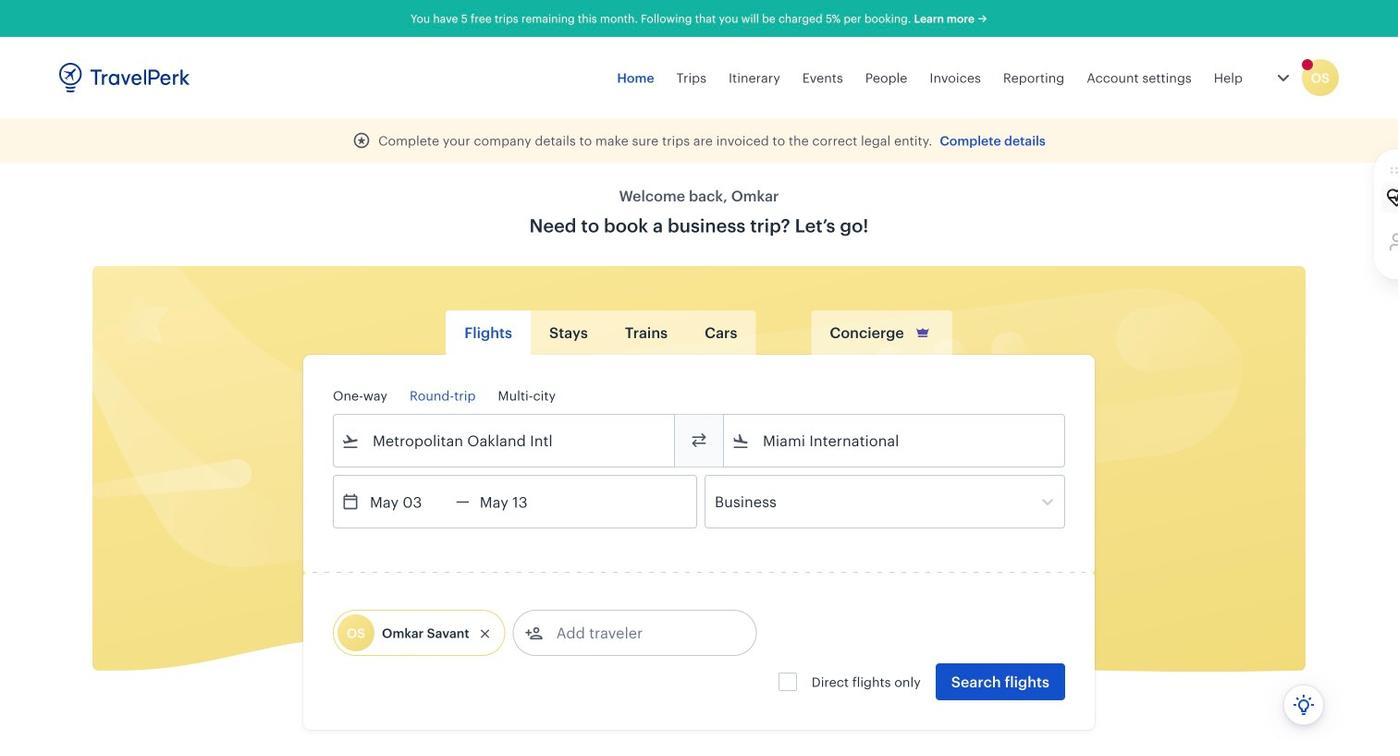 Task type: locate. For each thing, give the bounding box(es) containing it.
Return text field
[[470, 476, 566, 528]]

To search field
[[750, 426, 1040, 456]]



Task type: vqa. For each thing, say whether or not it's contained in the screenshot.
Add first traveler "Search Field"
no



Task type: describe. For each thing, give the bounding box(es) containing it.
From search field
[[360, 426, 650, 456]]

Depart text field
[[360, 476, 456, 528]]

Add traveler search field
[[543, 619, 736, 648]]



